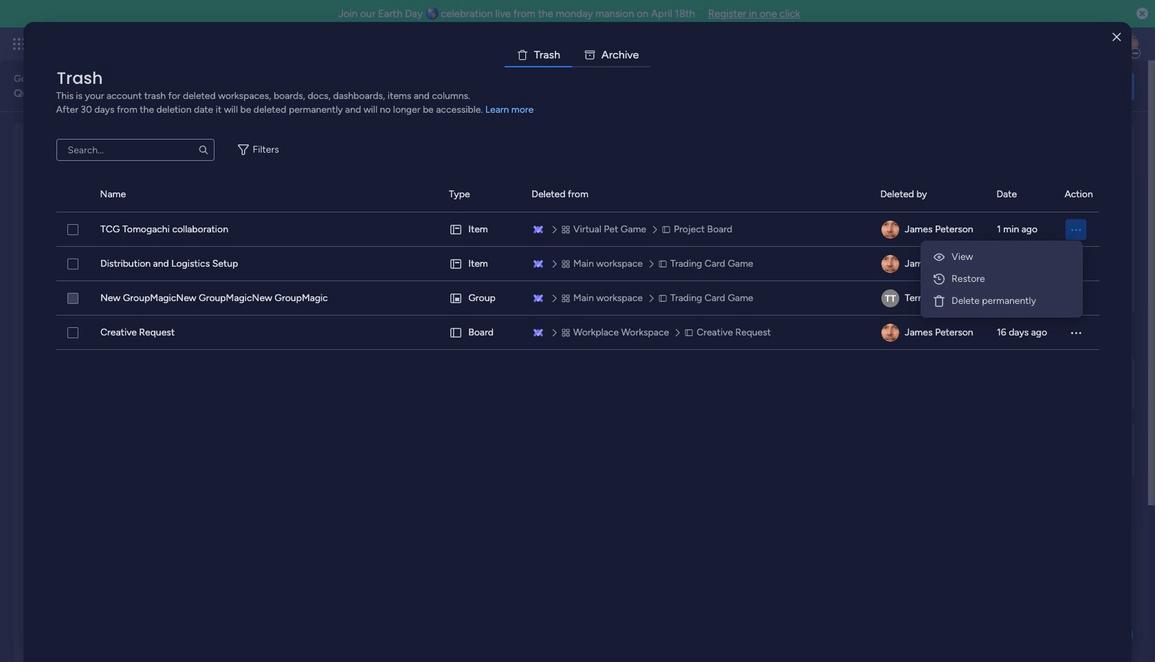 Task type: locate. For each thing, give the bounding box(es) containing it.
james peterson image for fourth row from the bottom
[[882, 221, 900, 239]]

5 column header from the left
[[881, 177, 981, 212]]

column header
[[56, 177, 84, 212], [100, 177, 433, 212], [449, 177, 515, 212], [532, 177, 864, 212], [881, 177, 981, 212], [997, 177, 1049, 212], [1065, 177, 1100, 212]]

menu image
[[1070, 223, 1083, 236], [1069, 326, 1083, 340]]

menu menu
[[927, 246, 1078, 312]]

help center element
[[929, 422, 1135, 477]]

select product image
[[12, 37, 26, 51]]

1 horizontal spatial james peterson image
[[1117, 33, 1139, 55]]

2 public board image from the left
[[690, 279, 705, 294]]

1 vertical spatial james peterson image
[[882, 255, 900, 273]]

menu item
[[927, 246, 1078, 268], [927, 268, 1078, 290], [927, 290, 1078, 312]]

1 horizontal spatial public board image
[[690, 279, 705, 294]]

1 public board image from the left
[[476, 279, 491, 294]]

menu item up restore icon
[[927, 246, 1078, 268]]

getting started element
[[929, 356, 1135, 411]]

add to favorites image
[[215, 279, 229, 293], [429, 279, 443, 293], [644, 279, 657, 293], [858, 279, 872, 293]]

public board image
[[476, 279, 491, 294], [690, 279, 705, 294]]

public board image for first component image from the right
[[690, 279, 705, 294]]

restore image
[[933, 272, 947, 286]]

None search field
[[56, 139, 214, 161]]

1 menu item from the top
[[927, 246, 1078, 268]]

component image
[[476, 300, 488, 313]]

1 vertical spatial menu image
[[1069, 326, 1083, 340]]

component image
[[262, 300, 274, 313], [690, 300, 703, 313]]

3 row from the top
[[56, 281, 1100, 316]]

0 horizontal spatial public board image
[[47, 279, 63, 294]]

3 add to favorites image from the left
[[644, 279, 657, 293]]

2 james peterson image from the top
[[882, 255, 900, 273]]

0 horizontal spatial james peterson image
[[882, 324, 900, 342]]

2 column header from the left
[[100, 177, 433, 212]]

cell
[[449, 213, 516, 247], [881, 213, 981, 247], [1065, 213, 1100, 247], [449, 247, 516, 281], [881, 247, 981, 281], [449, 281, 516, 316], [881, 281, 981, 316], [449, 316, 516, 350], [881, 316, 981, 350]]

table
[[56, 177, 1100, 640]]

row
[[56, 213, 1100, 247], [56, 247, 1100, 281], [56, 281, 1100, 316], [56, 316, 1100, 350]]

0 horizontal spatial component image
[[262, 300, 274, 313]]

public board image for component icon
[[476, 279, 491, 294]]

1 vertical spatial james peterson image
[[882, 324, 900, 342]]

1 james peterson image from the top
[[882, 221, 900, 239]]

0 vertical spatial james peterson image
[[882, 221, 900, 239]]

2 menu item from the top
[[927, 268, 1078, 290]]

menu item down 'view' icon
[[927, 268, 1078, 290]]

2 add to favorites image from the left
[[429, 279, 443, 293]]

0 horizontal spatial public board image
[[476, 279, 491, 294]]

menu item down restore icon
[[927, 290, 1078, 312]]

4 row from the top
[[56, 316, 1100, 350]]

row group
[[56, 177, 1100, 213]]

james peterson image
[[1117, 33, 1139, 55], [882, 324, 900, 342]]

1 public board image from the left
[[47, 279, 63, 294]]

0 vertical spatial james peterson image
[[1117, 33, 1139, 55]]

2 component image from the left
[[690, 300, 703, 313]]

1 horizontal spatial component image
[[690, 300, 703, 313]]

add to favorites image for component icon
[[644, 279, 657, 293]]

public board image
[[47, 279, 63, 294], [262, 279, 277, 294]]

0 vertical spatial menu image
[[1070, 223, 1083, 236]]

Search for items in the recycle bin search field
[[56, 139, 214, 161]]

1 horizontal spatial public board image
[[262, 279, 277, 294]]

4 add to favorites image from the left
[[858, 279, 872, 293]]

james peterson image
[[882, 221, 900, 239], [882, 255, 900, 273]]

1 component image from the left
[[262, 300, 274, 313]]



Task type: describe. For each thing, give the bounding box(es) containing it.
1 column header from the left
[[56, 177, 84, 212]]

search image
[[198, 144, 209, 155]]

delete permanently image
[[933, 294, 947, 308]]

2 public board image from the left
[[262, 279, 277, 294]]

1 add to favorites image from the left
[[215, 279, 229, 293]]

templates image image
[[941, 131, 1123, 226]]

add to favorites image for 2nd component image from right
[[429, 279, 443, 293]]

3 menu item from the top
[[927, 290, 1078, 312]]

view image
[[933, 250, 947, 264]]

add to favorites image for first component image from the right
[[858, 279, 872, 293]]

2 row from the top
[[56, 247, 1100, 281]]

james peterson image for second row
[[882, 255, 900, 273]]

close image
[[1113, 32, 1122, 42]]

1 image
[[952, 28, 964, 44]]

7 column header from the left
[[1065, 177, 1100, 212]]

4 column header from the left
[[532, 177, 864, 212]]

1 row from the top
[[56, 213, 1100, 247]]

3 column header from the left
[[449, 177, 515, 212]]

6 column header from the left
[[997, 177, 1049, 212]]

terry turtle image
[[882, 290, 900, 308]]

quick search results list box
[[30, 156, 896, 338]]



Task type: vqa. For each thing, say whether or not it's contained in the screenshot.
arrow down image
no



